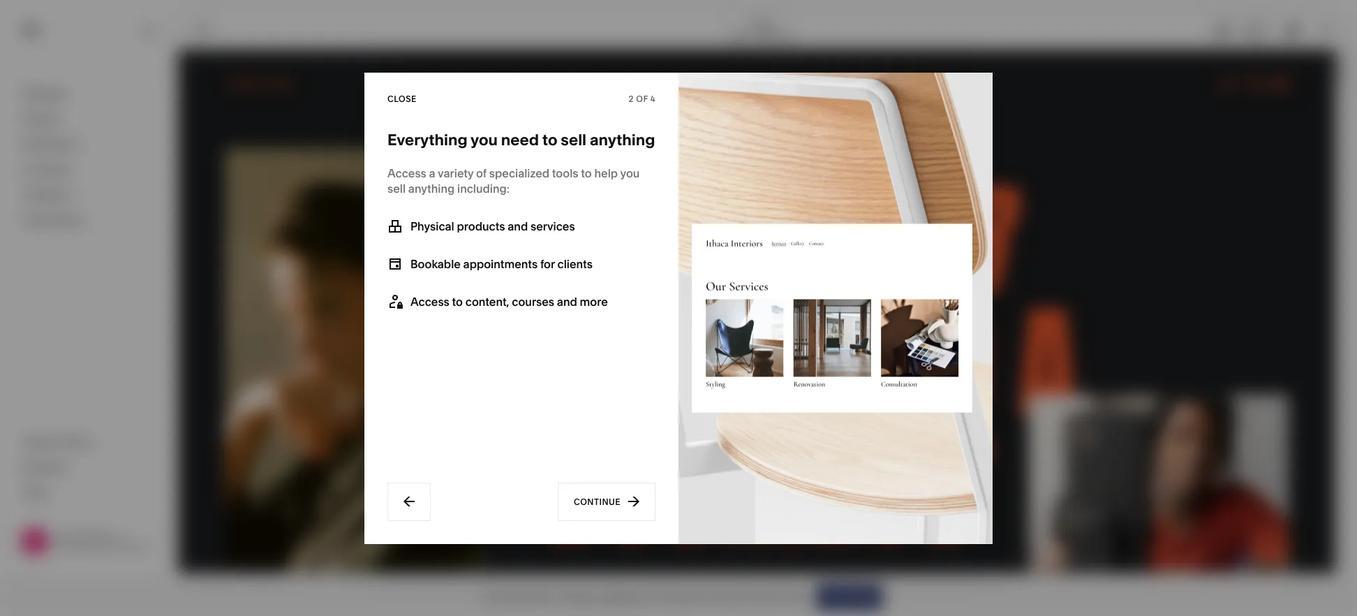 Task type: locate. For each thing, give the bounding box(es) containing it.
tools
[[552, 166, 579, 180]]

anything down a
[[408, 181, 455, 195]]

contacts link
[[23, 161, 155, 178]]

1 vertical spatial of
[[476, 166, 487, 180]]

you inside the access a variety of specialized tools to help you sell anything including:
[[621, 166, 640, 180]]

0 horizontal spatial sell
[[388, 181, 406, 195]]

selling
[[23, 112, 59, 126]]

settings link
[[23, 459, 155, 475]]

access to content, courses and more
[[411, 294, 608, 308]]

1 vertical spatial you
[[621, 166, 640, 180]]

0 vertical spatial and
[[508, 219, 528, 233]]

selling link
[[23, 111, 155, 128]]

your
[[483, 591, 503, 603]]

0 vertical spatial sell
[[561, 130, 587, 149]]

you
[[471, 130, 498, 149], [621, 166, 640, 180]]

variety
[[438, 166, 474, 180]]

1 vertical spatial sell
[[388, 181, 406, 195]]

settings
[[23, 459, 67, 473]]

everything
[[388, 130, 468, 149]]

appointments
[[464, 257, 538, 271]]

access
[[388, 166, 427, 180], [411, 294, 450, 308]]

website link
[[23, 86, 155, 103]]

1 horizontal spatial you
[[621, 166, 640, 180]]

the
[[694, 591, 708, 603]]

anything
[[590, 130, 655, 149], [408, 181, 455, 195]]

access left a
[[388, 166, 427, 180]]

sell down everything
[[388, 181, 406, 195]]

1 vertical spatial anything
[[408, 181, 455, 195]]

to left content, on the left
[[452, 294, 463, 308]]

asset library
[[23, 434, 93, 448]]

page
[[730, 30, 750, 41]]

marketing link
[[23, 136, 155, 153]]

to
[[543, 130, 558, 149], [581, 166, 592, 180], [452, 294, 463, 308], [664, 591, 674, 603]]

4
[[651, 94, 656, 104]]

0 horizontal spatial and
[[508, 219, 528, 233]]

to left get
[[664, 591, 674, 603]]

you left need
[[471, 130, 498, 149]]

james peterson james.peterson1902@gmail.com
[[56, 530, 184, 552]]

anything up help
[[590, 130, 655, 149]]

for
[[541, 257, 555, 271]]

1 horizontal spatial and
[[557, 294, 578, 308]]

edit button
[[185, 17, 223, 43]]

close
[[388, 94, 417, 104]]

services
[[531, 219, 575, 233]]

now
[[642, 591, 662, 603]]

specialized
[[490, 166, 550, 180]]

library
[[56, 434, 93, 448]]

marketing
[[23, 137, 77, 151]]

0 vertical spatial anything
[[590, 130, 655, 149]]

0 horizontal spatial you
[[471, 130, 498, 149]]

to right need
[[543, 130, 558, 149]]

need
[[501, 130, 539, 149]]

1 horizontal spatial of
[[637, 94, 648, 104]]

a
[[429, 166, 436, 180]]

physical
[[411, 219, 455, 233]]

sell
[[561, 130, 587, 149], [388, 181, 406, 195]]

of left 4 on the left
[[637, 94, 648, 104]]

your trial ends in 14 days. upgrade now to get the most out of your site.
[[483, 591, 806, 603]]

and left more
[[557, 294, 578, 308]]

scheduling link
[[23, 212, 155, 228]]

0 vertical spatial access
[[388, 166, 427, 180]]

0 horizontal spatial anything
[[408, 181, 455, 195]]

and left 'services' at the left top of the page
[[508, 219, 528, 233]]

anything inside the access a variety of specialized tools to help you sell anything including:
[[408, 181, 455, 195]]

access down bookable
[[411, 294, 450, 308]]

of
[[637, 94, 648, 104], [476, 166, 487, 180], [754, 591, 763, 603]]

1 vertical spatial and
[[557, 294, 578, 308]]

of right "out"
[[754, 591, 763, 603]]

sell up tools
[[561, 130, 587, 149]]

you right help
[[621, 166, 640, 180]]

analytics link
[[23, 187, 155, 203]]

access inside the access a variety of specialized tools to help you sell anything including:
[[388, 166, 427, 180]]

2
[[629, 94, 634, 104]]

tab list
[[1208, 19, 1272, 42]]

trial
[[506, 591, 523, 603]]

website
[[23, 87, 67, 101]]

and
[[508, 219, 528, 233], [557, 294, 578, 308]]

2 horizontal spatial of
[[754, 591, 763, 603]]

in
[[551, 591, 559, 603]]

1 vertical spatial access
[[411, 294, 450, 308]]

to left help
[[581, 166, 592, 180]]

close button
[[388, 87, 417, 112]]

0 horizontal spatial of
[[476, 166, 487, 180]]

james
[[56, 530, 82, 540]]

of up the including:
[[476, 166, 487, 180]]

asset
[[23, 434, 53, 448]]



Task type: describe. For each thing, give the bounding box(es) containing it.
continue button
[[558, 482, 656, 521]]

1 horizontal spatial sell
[[561, 130, 587, 149]]

days.
[[573, 591, 597, 603]]

including:
[[458, 181, 510, 195]]

asset library link
[[23, 433, 155, 450]]

everything you need to sell anything
[[388, 130, 655, 149]]

sell inside the access a variety of specialized tools to help you sell anything including:
[[388, 181, 406, 195]]

of inside the access a variety of specialized tools to help you sell anything including:
[[476, 166, 487, 180]]

upgrade
[[599, 591, 640, 603]]

·
[[752, 30, 754, 41]]

1 horizontal spatial anything
[[590, 130, 655, 149]]

clients
[[558, 257, 593, 271]]

get
[[676, 591, 691, 603]]

access a variety of specialized tools to help you sell anything including:
[[388, 166, 640, 195]]

access for access a variety of specialized tools to help you sell anything including:
[[388, 166, 427, 180]]

edit
[[194, 25, 214, 35]]

home
[[751, 19, 775, 30]]

analytics
[[23, 187, 72, 201]]

help link
[[23, 484, 48, 499]]

help
[[595, 166, 618, 180]]

out
[[737, 591, 752, 603]]

to inside the access a variety of specialized tools to help you sell anything including:
[[581, 166, 592, 180]]

published
[[756, 30, 796, 41]]

products
[[457, 219, 505, 233]]

bookable
[[411, 257, 461, 271]]

0 vertical spatial of
[[637, 94, 648, 104]]

your
[[765, 591, 785, 603]]

continue
[[574, 496, 621, 507]]

2 vertical spatial of
[[754, 591, 763, 603]]

14
[[561, 591, 571, 603]]

courses
[[512, 294, 555, 308]]

more
[[580, 294, 608, 308]]

contacts
[[23, 162, 71, 176]]

0 vertical spatial you
[[471, 130, 498, 149]]

content,
[[466, 294, 510, 308]]

james.peterson1902@gmail.com
[[56, 541, 184, 552]]

help
[[23, 484, 48, 498]]

home page · published
[[730, 19, 796, 41]]

physical products and services
[[411, 219, 575, 233]]

most
[[711, 591, 734, 603]]

access for access to content, courses and more
[[411, 294, 450, 308]]

ends
[[525, 591, 548, 603]]

site.
[[788, 591, 806, 603]]

bookable appointments for clients
[[411, 257, 593, 271]]

scheduling
[[23, 212, 83, 226]]

2 of 4
[[629, 94, 656, 104]]

peterson
[[84, 530, 119, 540]]



Task type: vqa. For each thing, say whether or not it's contained in the screenshot.
unless
no



